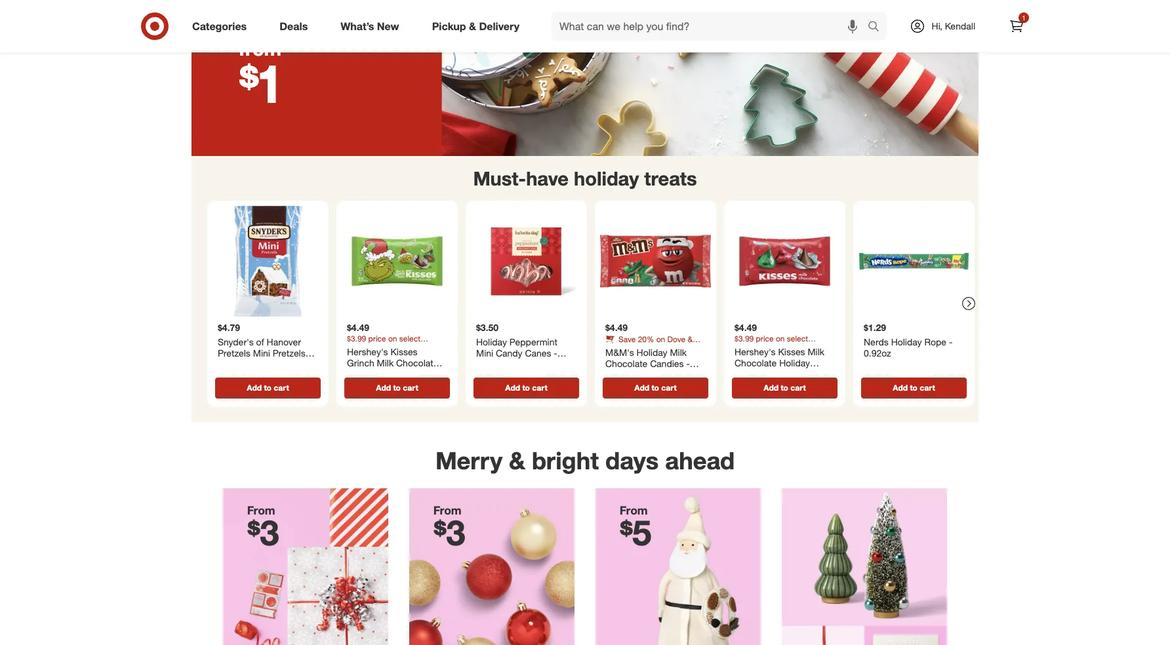 Task type: describe. For each thing, give the bounding box(es) containing it.
add to cart button for holiday peppermint mini candy canes - 50ct/9oz - favorite day™
[[474, 378, 579, 399]]

add for nerds holiday rope - 0.92oz
[[893, 383, 908, 393]]

holiday inside $1.29 nerds holiday rope - 0.92oz
[[891, 336, 922, 348]]

to for nerds holiday rope - 0.92oz
[[910, 383, 918, 393]]

candies
[[632, 344, 660, 354]]

favorite
[[521, 359, 553, 370]]

categories link
[[181, 12, 263, 41]]

from inside from $5
[[620, 504, 648, 518]]

deals
[[280, 19, 308, 33]]

2 pretzels from the left
[[273, 348, 305, 359]]

holiday inside the m&m's holiday milk chocolate candies - 10oz
[[637, 347, 667, 358]]

add to cart for hershey's kisses milk chocolate holiday candy bag - 10.1oz
[[764, 383, 806, 393]]

what's
[[341, 19, 374, 33]]

deals link
[[268, 12, 324, 41]]

add to cart button for snyder's of hanover pretzels mini pretzels family size - 16oz
[[215, 378, 321, 399]]

$3.50
[[476, 322, 499, 333]]

nerds
[[864, 336, 889, 348]]

on
[[656, 334, 665, 344]]

20%
[[638, 334, 654, 344]]

m&m's holiday milk chocolate candies - 10oz image
[[600, 206, 711, 317]]

add for hershey's kisses grinch milk chocolate holiday candy - 9.5oz
[[376, 383, 391, 393]]

chocolate inside the hershey's kisses grinch milk chocolate holiday candy - 9.5oz
[[396, 358, 438, 369]]

new
[[377, 19, 399, 33]]

- inside the m&m's holiday milk chocolate candies - 10oz
[[686, 358, 690, 370]]

candies
[[650, 358, 684, 370]]

2 from from the left
[[433, 504, 461, 518]]

$4.49 for hershey's kisses milk chocolate holiday candy bag - 10.1oz
[[735, 322, 757, 333]]

add for hershey's kisses milk chocolate holiday candy bag - 10.1oz
[[764, 383, 779, 393]]

- inside $4.79 snyder's of hanover pretzels mini pretzels family size - 16oz
[[266, 359, 270, 370]]

add to cart button for m&m's holiday milk chocolate candies - 10oz
[[603, 378, 708, 399]]

- inside hershey's kisses milk chocolate holiday candy bag - 10.1oz
[[783, 369, 786, 380]]

$4.79
[[218, 322, 240, 333]]

milk for holiday
[[808, 346, 824, 357]]

size
[[247, 359, 264, 370]]

candy inside hershey's kisses milk chocolate holiday candy bag - 10.1oz
[[735, 369, 761, 380]]

pickup
[[432, 19, 466, 33]]

chocolate for candy
[[735, 358, 777, 369]]

$5
[[620, 511, 652, 553]]

to for hershey's kisses milk chocolate holiday candy bag - 10.1oz
[[781, 383, 788, 393]]

cart for hershey's kisses milk chocolate holiday candy bag - 10.1oz
[[791, 383, 806, 393]]

search
[[862, 21, 893, 34]]

1 $3 from the left
[[247, 511, 279, 553]]

search button
[[862, 12, 893, 43]]

$4.49 for hershey's kisses grinch milk chocolate holiday candy - 9.5oz
[[347, 322, 369, 333]]

1 link
[[1002, 12, 1031, 41]]

bright
[[532, 446, 599, 475]]

hershey's for chocolate
[[735, 346, 776, 357]]

$4.79 snyder's of hanover pretzels mini pretzels family size - 16oz
[[218, 322, 305, 370]]

add for m&m's holiday milk chocolate candies - 10oz
[[634, 383, 649, 393]]

add to cart for m&m's holiday milk chocolate candies - 10oz
[[634, 383, 677, 393]]

snyder's of hanover pretzels mini pretzels family size - 16oz image
[[213, 206, 323, 317]]

carousel region
[[192, 156, 979, 433]]

hershey's for milk
[[347, 346, 388, 357]]

cart for snyder's of hanover pretzels mini pretzels family size - 16oz
[[274, 383, 289, 393]]

save
[[619, 334, 636, 344]]

- inside $1.29 nerds holiday rope - 0.92oz
[[949, 336, 953, 348]]

pickup & delivery
[[432, 19, 520, 33]]

m&m's holiday milk chocolate candies - 10oz
[[605, 347, 690, 381]]

kisses for holiday
[[778, 346, 805, 357]]

snyder's
[[218, 336, 254, 348]]

1 from from the left
[[247, 504, 275, 518]]

must-have holiday treats
[[473, 167, 697, 190]]

from $5
[[620, 504, 652, 553]]

family
[[218, 359, 244, 370]]

holiday
[[574, 167, 639, 190]]

treats
[[644, 167, 697, 190]]

add to cart button for hershey's kisses milk chocolate holiday candy bag - 10.1oz
[[732, 378, 838, 399]]

merry & bright days ahead
[[435, 446, 735, 475]]

pickup & delivery link
[[421, 12, 536, 41]]

16oz
[[273, 359, 292, 370]]

add to cart button for hershey's kisses grinch milk chocolate holiday candy - 9.5oz
[[344, 378, 450, 399]]

$3.50 holiday peppermint mini candy canes - 50ct/9oz - favorite day™
[[476, 322, 557, 382]]

50ct/9oz
[[476, 359, 512, 370]]

bag
[[764, 369, 780, 380]]

holiday inside "holiday baking from"
[[239, 16, 299, 40]]

nerds holiday rope - 0.92oz image
[[859, 206, 969, 317]]



Task type: vqa. For each thing, say whether or not it's contained in the screenshot.
BOGO
no



Task type: locate. For each thing, give the bounding box(es) containing it.
1 hershey's from the left
[[347, 346, 388, 357]]

hershey's kisses milk chocolate holiday candy bag - 10.1oz
[[735, 346, 824, 380]]

grinch
[[347, 358, 374, 369]]

1 horizontal spatial hershey's
[[735, 346, 776, 357]]

2 to from the left
[[393, 383, 401, 393]]

add to cart down size
[[247, 383, 289, 393]]

4 cart from the left
[[661, 383, 677, 393]]

add to cart for snyder's of hanover pretzels mini pretzels family size - 16oz
[[247, 383, 289, 393]]

0 horizontal spatial hershey's
[[347, 346, 388, 357]]

peppermint
[[510, 336, 557, 348]]

1 vertical spatial &
[[688, 334, 693, 344]]

pretzels
[[218, 348, 250, 359], [273, 348, 305, 359]]

5 add to cart from the left
[[764, 383, 806, 393]]

baking
[[305, 16, 360, 40]]

0 vertical spatial &
[[469, 19, 476, 33]]

from
[[239, 37, 281, 61]]

2 add to cart button from the left
[[344, 378, 450, 399]]

of
[[256, 336, 264, 348]]

from $3
[[247, 504, 279, 553], [433, 504, 465, 553]]

hershey's up bag
[[735, 346, 776, 357]]

cart down favorite
[[532, 383, 547, 393]]

0 horizontal spatial mini
[[253, 348, 270, 359]]

1 m&m's from the top
[[605, 344, 630, 354]]

- left 9.5oz
[[409, 369, 413, 380]]

chocolate inside the m&m's holiday milk chocolate candies - 10oz
[[605, 358, 648, 370]]

What can we help you find? suggestions appear below search field
[[552, 12, 871, 41]]

to down $4.79 snyder's of hanover pretzels mini pretzels family size - 16oz
[[264, 383, 272, 393]]

cart for hershey's kisses grinch milk chocolate holiday candy - 9.5oz
[[403, 383, 418, 393]]

cart down rope
[[920, 383, 935, 393]]

pretzels down hanover at the left of page
[[273, 348, 305, 359]]

hi, kendall
[[932, 20, 975, 31]]

m&m's
[[605, 344, 630, 354], [605, 347, 634, 358]]

hershey's inside the hershey's kisses grinch milk chocolate holiday candy - 9.5oz
[[347, 346, 388, 357]]

mini inside $4.79 snyder's of hanover pretzels mini pretzels family size - 16oz
[[253, 348, 270, 359]]

2 horizontal spatial from
[[620, 504, 648, 518]]

mini up 50ct/9oz
[[476, 348, 493, 359]]

& for pickup & delivery
[[469, 19, 476, 33]]

kisses inside hershey's kisses milk chocolate holiday candy bag - 10.1oz
[[778, 346, 805, 357]]

3 add from the left
[[505, 383, 520, 393]]

1 horizontal spatial $3
[[433, 511, 465, 553]]

mini down of
[[253, 348, 270, 359]]

hershey's up grinch
[[347, 346, 388, 357]]

1 cart from the left
[[274, 383, 289, 393]]

0 horizontal spatial kisses
[[391, 346, 418, 357]]

& left bright
[[509, 446, 525, 475]]

holiday peppermint mini candy canes - 50ct/9oz - favorite day™ image
[[471, 206, 582, 317]]

to for hershey's kisses grinch milk chocolate holiday candy - 9.5oz
[[393, 383, 401, 393]]

5 add from the left
[[764, 383, 779, 393]]

1 from $3 from the left
[[247, 504, 279, 553]]

cart down the candies
[[661, 383, 677, 393]]

0 horizontal spatial milk
[[377, 358, 394, 369]]

1 horizontal spatial from $3
[[433, 504, 465, 553]]

10.1oz
[[789, 369, 816, 380]]

milk for candies
[[670, 347, 687, 358]]

holiday inside $3.50 holiday peppermint mini candy canes - 50ct/9oz - favorite day™
[[476, 336, 507, 348]]

kisses up 10.1oz
[[778, 346, 805, 357]]

$4.49 up grinch
[[347, 322, 369, 333]]

$1.29
[[864, 322, 886, 333]]

1 horizontal spatial chocolate
[[605, 358, 648, 370]]

add to cart button
[[215, 378, 321, 399], [344, 378, 450, 399], [474, 378, 579, 399], [603, 378, 708, 399], [732, 378, 838, 399], [861, 378, 967, 399]]

add to cart down $1.29 nerds holiday rope - 0.92oz
[[893, 383, 935, 393]]

chocolate inside hershey's kisses milk chocolate holiday candy bag - 10.1oz
[[735, 358, 777, 369]]

3 from from the left
[[620, 504, 648, 518]]

& right dove
[[688, 334, 693, 344]]

- right canes
[[554, 348, 557, 359]]

0 horizontal spatial $4.49
[[347, 322, 369, 333]]

- right bag
[[783, 369, 786, 380]]

to for holiday peppermint mini candy canes - 50ct/9oz - favorite day™
[[522, 383, 530, 393]]

to down the hershey's kisses grinch milk chocolate holiday candy - 9.5oz
[[393, 383, 401, 393]]

merry
[[435, 446, 502, 475]]

from
[[247, 504, 275, 518], [433, 504, 461, 518], [620, 504, 648, 518]]

holiday baking from
[[239, 16, 360, 61]]

to down $1.29 nerds holiday rope - 0.92oz
[[910, 383, 918, 393]]

1 horizontal spatial kisses
[[778, 346, 805, 357]]

1 to from the left
[[264, 383, 272, 393]]

holiday
[[239, 16, 299, 40], [476, 336, 507, 348], [891, 336, 922, 348], [637, 347, 667, 358], [779, 358, 810, 369], [347, 369, 378, 380]]

2 horizontal spatial chocolate
[[735, 358, 777, 369]]

candy inside $3.50 holiday peppermint mini candy canes - 50ct/9oz - favorite day™
[[496, 348, 522, 359]]

- left favorite
[[514, 359, 518, 370]]

chocolate up 10oz
[[605, 358, 648, 370]]

cart down 10.1oz
[[791, 383, 806, 393]]

must-
[[473, 167, 526, 190]]

4 add to cart from the left
[[634, 383, 677, 393]]

add down bag
[[764, 383, 779, 393]]

2 horizontal spatial $4.49
[[735, 322, 757, 333]]

to down the m&m's holiday milk chocolate candies - 10oz
[[652, 383, 659, 393]]

3 to from the left
[[522, 383, 530, 393]]

add to cart down bag
[[764, 383, 806, 393]]

m&m's inside the m&m's holiday milk chocolate candies - 10oz
[[605, 347, 634, 358]]

5 to from the left
[[781, 383, 788, 393]]

add down the m&m's holiday milk chocolate candies - 10oz
[[634, 383, 649, 393]]

2 add to cart from the left
[[376, 383, 418, 393]]

to for m&m's holiday milk chocolate candies - 10oz
[[652, 383, 659, 393]]

9.5oz
[[416, 369, 438, 380]]

1 $4.49 from the left
[[347, 322, 369, 333]]

0 horizontal spatial candy
[[380, 369, 407, 380]]

6 add to cart from the left
[[893, 383, 935, 393]]

&
[[469, 19, 476, 33], [688, 334, 693, 344], [509, 446, 525, 475]]

m&m's down the save
[[605, 347, 634, 358]]

kisses inside the hershey's kisses grinch milk chocolate holiday candy - 9.5oz
[[391, 346, 418, 357]]

4 add from the left
[[634, 383, 649, 393]]

$3
[[247, 511, 279, 553], [433, 511, 465, 553]]

0 horizontal spatial pretzels
[[218, 348, 250, 359]]

kisses
[[391, 346, 418, 357], [778, 346, 805, 357]]

add to cart for holiday peppermint mini candy canes - 50ct/9oz - favorite day™
[[505, 383, 547, 393]]

hershey's kisses grinch milk chocolate holiday candy - 9.5oz image
[[342, 206, 453, 317]]

2 kisses from the left
[[778, 346, 805, 357]]

3 add to cart from the left
[[505, 383, 547, 393]]

$4.49 up hershey's kisses milk chocolate holiday candy bag - 10.1oz
[[735, 322, 757, 333]]

$1.29 nerds holiday rope - 0.92oz
[[864, 322, 953, 359]]

1 horizontal spatial from
[[433, 504, 461, 518]]

dove
[[667, 334, 685, 344]]

1
[[1022, 14, 1026, 22]]

3 cart from the left
[[532, 383, 547, 393]]

milk
[[808, 346, 824, 357], [670, 347, 687, 358], [377, 358, 394, 369]]

candy inside the hershey's kisses grinch milk chocolate holiday candy - 9.5oz
[[380, 369, 407, 380]]

hanover
[[267, 336, 301, 348]]

milk down dove
[[670, 347, 687, 358]]

add down size
[[247, 383, 262, 393]]

categories
[[192, 19, 247, 33]]

& inside 'save 20% on dove & m&m's candies'
[[688, 334, 693, 344]]

2 from $3 from the left
[[433, 504, 465, 553]]

add to cart
[[247, 383, 289, 393], [376, 383, 418, 393], [505, 383, 547, 393], [634, 383, 677, 393], [764, 383, 806, 393], [893, 383, 935, 393]]

0 horizontal spatial from
[[247, 504, 275, 518]]

milk right grinch
[[377, 358, 394, 369]]

0 horizontal spatial $3
[[247, 511, 279, 553]]

& for merry & bright days ahead
[[509, 446, 525, 475]]

holiday inside the hershey's kisses grinch milk chocolate holiday candy - 9.5oz
[[347, 369, 378, 380]]

10oz
[[605, 370, 625, 381]]

1 mini from the left
[[253, 348, 270, 359]]

4 add to cart button from the left
[[603, 378, 708, 399]]

$4.49
[[347, 322, 369, 333], [605, 322, 628, 333], [735, 322, 757, 333]]

delivery
[[479, 19, 520, 33]]

add to cart for nerds holiday rope - 0.92oz
[[893, 383, 935, 393]]

2 add from the left
[[376, 383, 391, 393]]

milk inside the hershey's kisses grinch milk chocolate holiday candy - 9.5oz
[[377, 358, 394, 369]]

- right rope
[[949, 336, 953, 348]]

4 to from the left
[[652, 383, 659, 393]]

hershey's kisses grinch milk chocolate holiday candy - 9.5oz
[[347, 346, 438, 380]]

chocolate up bag
[[735, 358, 777, 369]]

$4.49 up the save
[[605, 322, 628, 333]]

- right the candies
[[686, 358, 690, 370]]

- inside the hershey's kisses grinch milk chocolate holiday candy - 9.5oz
[[409, 369, 413, 380]]

1 horizontal spatial milk
[[670, 347, 687, 358]]

m&m's inside 'save 20% on dove & m&m's candies'
[[605, 344, 630, 354]]

add to cart for hershey's kisses grinch milk chocolate holiday candy - 9.5oz
[[376, 383, 418, 393]]

add to cart button for nerds holiday rope - 0.92oz
[[861, 378, 967, 399]]

to down favorite
[[522, 383, 530, 393]]

5 cart from the left
[[791, 383, 806, 393]]

ahead
[[665, 446, 735, 475]]

6 cart from the left
[[920, 383, 935, 393]]

cart down "16oz"
[[274, 383, 289, 393]]

6 add from the left
[[893, 383, 908, 393]]

2 horizontal spatial candy
[[735, 369, 761, 380]]

3 $4.49 from the left
[[735, 322, 757, 333]]

add to cart down favorite
[[505, 383, 547, 393]]

- right size
[[266, 359, 270, 370]]

2 m&m's from the top
[[605, 347, 634, 358]]

chocolate for -
[[605, 358, 648, 370]]

1 pretzels from the left
[[218, 348, 250, 359]]

& right pickup
[[469, 19, 476, 33]]

cart for holiday peppermint mini candy canes - 50ct/9oz - favorite day™
[[532, 383, 547, 393]]

have
[[526, 167, 569, 190]]

to for snyder's of hanover pretzels mini pretzels family size - 16oz
[[264, 383, 272, 393]]

mini
[[253, 348, 270, 359], [476, 348, 493, 359]]

to down hershey's kisses milk chocolate holiday candy bag - 10.1oz
[[781, 383, 788, 393]]

2 cart from the left
[[403, 383, 418, 393]]

$4.49 for m&m's holiday milk chocolate candies - 10oz
[[605, 322, 628, 333]]

chocolate up 9.5oz
[[396, 358, 438, 369]]

0 horizontal spatial &
[[469, 19, 476, 33]]

1 horizontal spatial mini
[[476, 348, 493, 359]]

what's new link
[[329, 12, 416, 41]]

add for snyder's of hanover pretzels mini pretzels family size - 16oz
[[247, 383, 262, 393]]

add
[[247, 383, 262, 393], [376, 383, 391, 393], [505, 383, 520, 393], [634, 383, 649, 393], [764, 383, 779, 393], [893, 383, 908, 393]]

cart for nerds holiday rope - 0.92oz
[[920, 383, 935, 393]]

6 to from the left
[[910, 383, 918, 393]]

mini inside $3.50 holiday peppermint mini candy canes - 50ct/9oz - favorite day™
[[476, 348, 493, 359]]

candy left bag
[[735, 369, 761, 380]]

1 add to cart button from the left
[[215, 378, 321, 399]]

0 horizontal spatial chocolate
[[396, 358, 438, 369]]

2 mini from the left
[[476, 348, 493, 359]]

cart
[[274, 383, 289, 393], [403, 383, 418, 393], [532, 383, 547, 393], [661, 383, 677, 393], [791, 383, 806, 393], [920, 383, 935, 393]]

5 add to cart button from the left
[[732, 378, 838, 399]]

canes
[[525, 348, 551, 359]]

2 hershey's from the left
[[735, 346, 776, 357]]

1 horizontal spatial pretzels
[[273, 348, 305, 359]]

add down 50ct/9oz
[[505, 383, 520, 393]]

kisses up 9.5oz
[[391, 346, 418, 357]]

kendall
[[945, 20, 975, 31]]

0.92oz
[[864, 348, 891, 359]]

hi,
[[932, 20, 942, 31]]

3 add to cart button from the left
[[474, 378, 579, 399]]

day™
[[476, 371, 497, 382]]

holiday inside hershey's kisses milk chocolate holiday candy bag - 10.1oz
[[779, 358, 810, 369]]

milk inside hershey's kisses milk chocolate holiday candy bag - 10.1oz
[[808, 346, 824, 357]]

2 $3 from the left
[[433, 511, 465, 553]]

rope
[[924, 336, 947, 348]]

milk inside the m&m's holiday milk chocolate candies - 10oz
[[670, 347, 687, 358]]

1 kisses from the left
[[391, 346, 418, 357]]

candy left 9.5oz
[[380, 369, 407, 380]]

what's new
[[341, 19, 399, 33]]

m&m's up 10oz
[[605, 344, 630, 354]]

candy
[[496, 348, 522, 359], [380, 369, 407, 380], [735, 369, 761, 380]]

2 vertical spatial &
[[509, 446, 525, 475]]

1 add from the left
[[247, 383, 262, 393]]

2 horizontal spatial &
[[688, 334, 693, 344]]

add to cart down the hershey's kisses grinch milk chocolate holiday candy - 9.5oz
[[376, 383, 418, 393]]

cart for m&m's holiday milk chocolate candies - 10oz
[[661, 383, 677, 393]]

hershey's kisses milk chocolate holiday candy bag - 10.1oz image
[[729, 206, 840, 317]]

$1
[[239, 51, 284, 115]]

1 horizontal spatial candy
[[496, 348, 522, 359]]

1 horizontal spatial &
[[509, 446, 525, 475]]

-
[[949, 336, 953, 348], [554, 348, 557, 359], [686, 358, 690, 370], [266, 359, 270, 370], [514, 359, 518, 370], [409, 369, 413, 380], [783, 369, 786, 380]]

kisses for chocolate
[[391, 346, 418, 357]]

chocolate
[[396, 358, 438, 369], [735, 358, 777, 369], [605, 358, 648, 370]]

2 $4.49 from the left
[[605, 322, 628, 333]]

6 add to cart button from the left
[[861, 378, 967, 399]]

add for holiday peppermint mini candy canes - 50ct/9oz - favorite day™
[[505, 383, 520, 393]]

0 horizontal spatial from $3
[[247, 504, 279, 553]]

1 horizontal spatial $4.49
[[605, 322, 628, 333]]

2 horizontal spatial milk
[[808, 346, 824, 357]]

candy up 50ct/9oz
[[496, 348, 522, 359]]

milk up 10.1oz
[[808, 346, 824, 357]]

cart down 9.5oz
[[403, 383, 418, 393]]

to
[[264, 383, 272, 393], [393, 383, 401, 393], [522, 383, 530, 393], [652, 383, 659, 393], [781, 383, 788, 393], [910, 383, 918, 393]]

days
[[605, 446, 659, 475]]

1 add to cart from the left
[[247, 383, 289, 393]]

add to cart down the m&m's holiday milk chocolate candies - 10oz
[[634, 383, 677, 393]]

hershey's inside hershey's kisses milk chocolate holiday candy bag - 10.1oz
[[735, 346, 776, 357]]

hershey's
[[347, 346, 388, 357], [735, 346, 776, 357]]

pretzels down the snyder's
[[218, 348, 250, 359]]

add down $1.29 nerds holiday rope - 0.92oz
[[893, 383, 908, 393]]

add down the hershey's kisses grinch milk chocolate holiday candy - 9.5oz
[[376, 383, 391, 393]]

save 20% on dove & m&m's candies
[[605, 334, 693, 354]]



